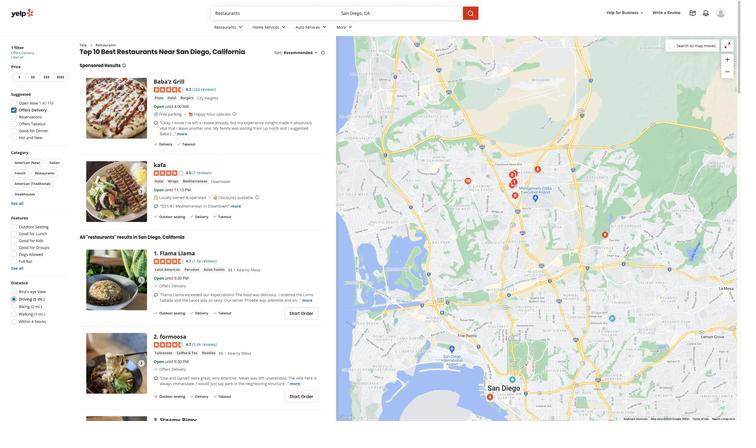 Task type: vqa. For each thing, say whether or not it's contained in the screenshot.
soon
no



Task type: describe. For each thing, give the bounding box(es) containing it.
(266 reviews)
[[193, 87, 216, 92]]

auto services
[[296, 25, 320, 30]]

24 chevron down v2 image for more
[[348, 24, 354, 31]]

latin american button
[[154, 268, 181, 273]]

"lexi and daniel! were great, very attentive.  never was left unattended. the vibe here is always immaculate. i would just say park in the neighboring structure…"
[[160, 376, 317, 387]]

delivery up "flama
[[172, 284, 186, 289]]

1 horizontal spatial california
[[213, 47, 245, 57]]

start for 2 . formoosa
[[290, 394, 300, 401]]

0 horizontal spatial 16 info v2 image
[[122, 63, 126, 68]]

formoosa
[[160, 334, 186, 341]]

was up phoebe
[[253, 293, 260, 298]]

taiwanese link
[[154, 351, 174, 357]]

see all button for features
[[11, 266, 23, 271]]

good for lunch
[[19, 232, 47, 237]]

baba'z grill image
[[607, 314, 618, 325]]

clear
[[11, 55, 19, 60]]

locally
[[159, 195, 172, 201]]

and right saltado
[[174, 298, 181, 304]]

open for "okay. i know i've left a review already, but my experience tonight made it absolutely vital that i leave another one. my family was visiting from up north and i suggested baba'z…"
[[154, 104, 164, 109]]

full
[[19, 259, 25, 265]]

start order for flama llama
[[290, 311, 313, 317]]

made
[[279, 120, 289, 126]]

next image for open until 9:30 pm
[[138, 277, 145, 284]]

suggested
[[11, 92, 31, 97]]

saltado
[[160, 298, 173, 304]]

start order link for flama llama
[[284, 308, 319, 320]]

16 checkmark v2 image down "just"
[[213, 395, 217, 400]]

1 outdoor seating from the top
[[159, 215, 185, 220]]

home services link
[[248, 20, 292, 36]]

4.7 link for formoosa
[[186, 342, 191, 348]]

$ button
[[12, 73, 26, 82]]

a for report
[[722, 418, 723, 421]]

asian fusion button
[[203, 268, 226, 273]]

pm for reservations
[[48, 101, 54, 106]]

view
[[38, 290, 46, 295]]

and inside the "okay. i know i've left a review already, but my experience tonight made it absolutely vital that i leave another one. my family was visiting from up north and i suggested baba'z…"
[[280, 126, 287, 131]]

16 checkmark v2 image down taiwanese button
[[154, 368, 158, 372]]

was down delicious.
[[260, 298, 267, 304]]

in for downtown!"
[[204, 204, 207, 209]]

driving
[[19, 297, 32, 302]]

4
[[31, 320, 34, 325]]

coffee & tea
[[177, 351, 198, 356]]

good for good for dinner
[[19, 128, 29, 134]]

home
[[253, 25, 264, 30]]

good for dinner
[[19, 128, 48, 134]]

was down our
[[201, 298, 208, 304]]

woomiok image
[[510, 191, 521, 202]]

offers inside 1 filter offers delivery clear all
[[11, 51, 21, 55]]

zoom in image
[[725, 56, 732, 63]]

kearny for formoosa
[[228, 351, 241, 357]]

0 vertical spatial restaurants link
[[210, 20, 248, 36]]

pm for "lexi and daniel! were great, very attentive.  never was left unattended. the vibe here is always immaculate. i would just say park in the neighboring structure…"
[[183, 360, 189, 365]]

left inside "lexi and daniel! were great, very attentive.  never was left unattended. the vibe here is always immaculate. i would just say park in the neighboring structure…"
[[259, 376, 264, 382]]

in for san
[[133, 235, 137, 241]]

baba'z…"
[[160, 131, 176, 137]]

1 vertical spatial flama llama image
[[86, 250, 147, 311]]

offers down reservations at the top left
[[19, 121, 30, 127]]

16 checkmark v2 image down leave
[[177, 142, 181, 147]]

open until 11:15 pm
[[154, 188, 191, 193]]

groups
[[36, 245, 49, 251]]

4.3
[[186, 87, 191, 92]]

slideshow element for "flama llama exceeded our expectations! the food was delicious. i ordered the lomo saltado and the sauce was so tasty. our server phoebe was attentive and an…"
[[86, 250, 147, 311]]

mike's red tacos image
[[463, 176, 474, 187]]

city
[[197, 96, 204, 101]]

american for american (new)
[[15, 161, 30, 165]]

0 vertical spatial llama
[[178, 250, 195, 258]]

burgers button
[[180, 95, 195, 101]]

& inside button
[[188, 351, 191, 356]]

restaurants inside business categories element
[[215, 25, 236, 30]]

exceeded
[[185, 293, 202, 298]]

biking
[[19, 305, 30, 310]]

4:00
[[174, 104, 182, 109]]

16 parking v2 image
[[154, 112, 158, 117]]

16 checkmark v2 image up kafa
[[154, 142, 158, 147]]

wraps button
[[167, 179, 180, 185]]

hi dumplings image
[[600, 230, 611, 241]]

previous image for baba'z grill
[[89, 105, 95, 112]]

pm for "sd's #1 mediterranean in downtown!"
[[185, 188, 191, 193]]

all for category
[[19, 201, 23, 206]]

"sd's
[[160, 204, 169, 209]]

noodles link
[[201, 351, 217, 357]]

yelp for yelp for business
[[607, 10, 615, 15]]

peruvian link
[[184, 268, 201, 273]]

i inside "lexi and daniel! were great, very attentive.  never was left unattended. the vibe here is always immaculate. i would just say park in the neighboring structure…"
[[196, 382, 197, 387]]

1 vertical spatial mediterranean
[[176, 204, 203, 209]]

see for category
[[11, 201, 18, 206]]

"restaurants"
[[86, 235, 116, 241]]

see all for features
[[11, 266, 23, 271]]

mediterranean inside button
[[183, 179, 208, 184]]

tonight
[[265, 120, 278, 126]]

map
[[652, 418, 657, 421]]

discounts
[[219, 195, 236, 201]]

kearny for flama llama
[[237, 268, 250, 273]]

4 star rating image
[[154, 171, 184, 176]]

here
[[305, 376, 313, 382]]

4.7 for flama llama
[[186, 259, 191, 264]]

1 filter offers delivery clear all
[[11, 45, 34, 60]]

now
[[30, 101, 38, 106]]

see all for category
[[11, 201, 23, 206]]

Find text field
[[215, 10, 333, 16]]

and down the ordered
[[285, 298, 292, 304]]

group containing features
[[9, 216, 69, 272]]

mesa for flama llama
[[251, 268, 260, 273]]

delivery down baba'z…"
[[159, 142, 172, 147]]

(2
[[31, 305, 34, 310]]

0 vertical spatial &
[[186, 195, 189, 201]]

"lexi
[[160, 376, 168, 382]]

data
[[658, 418, 663, 421]]

seating for flama
[[174, 312, 185, 316]]

already,
[[215, 120, 230, 126]]

16 locally owned v2 image
[[154, 196, 158, 200]]

mi.) for walking (1 mi.)
[[38, 312, 45, 317]]

takeout for 16 checkmark v2 image underneath leave
[[182, 142, 196, 147]]

2
[[154, 334, 157, 341]]

0 horizontal spatial the
[[182, 298, 188, 304]]

a for write
[[665, 10, 667, 15]]

16 checkmark v2 image down the downtown!"
[[213, 215, 217, 219]]

is
[[314, 376, 317, 382]]

(3.4k
[[193, 343, 201, 348]]

dogs
[[19, 252, 28, 258]]

coffee
[[177, 351, 188, 356]]

. for 2
[[157, 334, 159, 341]]

4.7 for formoosa
[[186, 343, 191, 348]]

just
[[210, 382, 217, 387]]

the inside "lexi and daniel! were great, very attentive.  never was left unattended. the vibe here is always immaculate. i would just say park in the neighboring structure…"
[[289, 376, 295, 382]]

was inside the "okay. i know i've left a review already, but my experience tonight made it absolutely vital that i leave another one. my family was visiting from up north and i suggested baba'z…"
[[232, 126, 239, 131]]

see all button for category
[[11, 201, 23, 206]]

16 chevron down v2 image for yelp for business
[[640, 11, 645, 15]]

and inside "lexi and daniel! were great, very attentive.  never was left unattended. the vibe here is always immaculate. i would just say park in the neighboring structure…"
[[169, 376, 176, 382]]

16 checkmark v2 image down "sd's #1 mediterranean in downtown!" more
[[190, 215, 194, 219]]

start for 1 . flama llama
[[290, 311, 300, 317]]

french button
[[11, 170, 29, 178]]

takeout for 16 checkmark v2 image underneath "just"
[[218, 395, 232, 400]]

map region
[[297, 4, 742, 422]]

of
[[702, 418, 704, 421]]

bird's-eye view
[[19, 290, 46, 295]]

taiwanese
[[155, 351, 172, 356]]

option group containing distance
[[9, 281, 69, 327]]

absolutely
[[294, 120, 312, 126]]

16 speech v2 image for "lexi and daniel! were great, very attentive.  never was left unattended. the vibe here is always immaculate. i would just say park in the neighboring structure…"
[[154, 377, 158, 381]]

(1
[[34, 312, 37, 317]]

were
[[191, 376, 200, 382]]

for for business
[[616, 10, 622, 15]]

services for auto services
[[306, 25, 320, 30]]

takeout up the dinner
[[31, 121, 46, 127]]

all for features
[[19, 266, 23, 271]]

(266
[[193, 87, 200, 92]]

0 horizontal spatial kafa image
[[86, 162, 147, 223]]

outdoor up the good for lunch
[[19, 225, 34, 230]]

2 . formoosa
[[154, 334, 186, 341]]

more link for "sd's #1 mediterranean in downtown!"
[[231, 204, 241, 209]]

owned
[[173, 195, 185, 201]]

order for formoosa
[[301, 394, 313, 401]]

latin american
[[155, 268, 180, 273]]

1 vertical spatial california
[[163, 235, 185, 241]]

flama
[[160, 250, 177, 258]]

i up that at the left top
[[172, 120, 174, 126]]

0 vertical spatial halal button
[[167, 95, 177, 101]]

baba'z grill
[[154, 78, 185, 86]]

offers delivery for 1 . flama llama
[[159, 284, 186, 289]]

vital
[[160, 126, 167, 131]]

$$$ button
[[40, 73, 53, 82]]

"sd's #1 mediterranean in downtown!" more
[[160, 204, 241, 209]]

all inside 1 filter offers delivery clear all
[[20, 55, 23, 60]]

expand map image
[[725, 42, 732, 49]]

0 horizontal spatial diego,
[[148, 235, 162, 241]]

mediterranean link
[[182, 179, 209, 185]]

sponsored
[[80, 63, 104, 69]]

delivery down "sd's #1 mediterranean in downtown!" more
[[195, 215, 209, 220]]

more down discounts available
[[231, 204, 241, 209]]

16 checkmark v2 image down tasty.
[[213, 312, 217, 316]]

offers delivery for 2 . formoosa
[[159, 367, 186, 373]]

more for (266 reviews)
[[177, 131, 187, 137]]

order for flama llama
[[301, 311, 313, 317]]

food
[[243, 293, 252, 298]]

open for "sd's #1 mediterranean in downtown!"
[[154, 188, 164, 193]]

"flama llama exceeded our expectations! the food was delicious. i ordered the lomo saltado and the sauce was so tasty. our server phoebe was attentive and an…"
[[160, 293, 314, 304]]

reviews) for (7 reviews)
[[197, 171, 212, 176]]

i down made
[[288, 126, 289, 131]]

steakhouses
[[15, 192, 35, 197]]

0 vertical spatial the
[[297, 293, 302, 298]]

mi.) for biking (2 mi.)
[[35, 305, 42, 310]]

within
[[19, 320, 30, 325]]

bar
[[26, 259, 32, 265]]

the inside "lexi and daniel! were great, very attentive.  never was left unattended. the vibe here is always immaculate. i would just say park in the neighboring structure…"
[[239, 382, 244, 387]]

map for moves
[[696, 43, 704, 48]]

16 checkmark v2 image down the 16 locally owned v2 image
[[154, 215, 158, 219]]

1 for 1 . flama llama
[[154, 250, 157, 258]]

see for features
[[11, 266, 18, 271]]

until for "lexi and daniel! were great, very attentive.  never was left unattended. the vibe here is always immaculate. i would just say park in the neighboring structure…"
[[165, 360, 173, 365]]

my
[[238, 120, 243, 126]]

more link for "okay. i know i've left a review already, but my experience tonight made it absolutely vital that i leave another one. my family was visiting from up north and i suggested baba'z…"
[[177, 131, 187, 137]]

user actions element
[[603, 7, 734, 41]]

expectations!
[[211, 293, 235, 298]]

new
[[34, 135, 42, 141]]

up
[[263, 126, 268, 131]]

phoebe
[[245, 298, 259, 304]]

0 vertical spatial diego,
[[190, 47, 211, 57]]

i inside "flama llama exceeded our expectations! the food was delicious. i ordered the lomo saltado and the sauce was so tasty. our server phoebe was attentive and an…"
[[279, 293, 280, 298]]

delicious.
[[261, 293, 278, 298]]

for for dinner
[[30, 128, 35, 134]]

4.7 star rating image for flama
[[154, 259, 184, 265]]

outdoor seating for formoosa
[[159, 395, 185, 400]]

(new)
[[31, 161, 40, 165]]

for for kids
[[30, 239, 35, 244]]

outdoor down saltado
[[159, 312, 173, 316]]

north
[[269, 126, 279, 131]]

start order for formoosa
[[290, 394, 313, 401]]

1 vertical spatial halal link
[[154, 179, 165, 185]]

more for (1.5k reviews)
[[302, 298, 313, 304]]

kearny mesa for 2 . formoosa
[[228, 351, 251, 357]]

kafa image inside map region
[[507, 375, 519, 386]]

formoosa image
[[86, 334, 147, 395]]

pizza button
[[154, 95, 164, 101]]



Task type: locate. For each thing, give the bounding box(es) containing it.
walking
[[19, 312, 33, 317]]

16 speech v2 image
[[154, 121, 158, 126], [154, 205, 158, 209], [154, 294, 158, 298], [154, 377, 158, 381]]

4.7 link left (3.4k
[[186, 342, 191, 348]]

american for american (traditional)
[[15, 182, 30, 186]]

1 vertical spatial in
[[133, 235, 137, 241]]

and right "lexi
[[169, 376, 176, 382]]

mesa up food
[[251, 268, 260, 273]]

1 next image from the top
[[138, 189, 145, 195]]

0 vertical spatial offers delivery
[[19, 108, 47, 113]]

mi.) right (5
[[38, 297, 45, 302]]

1 for 1 filter offers delivery clear all
[[11, 45, 13, 50]]

delivery up daniel! on the left bottom of the page
[[172, 367, 186, 373]]

1 vertical spatial start
[[290, 394, 300, 401]]

24 chevron down v2 image inside the auto services link
[[321, 24, 328, 31]]

all down steakhouses button
[[19, 201, 23, 206]]

delivery down "open now 1:40 pm"
[[31, 108, 47, 113]]

delivery down the would
[[195, 395, 209, 400]]

previous image
[[89, 105, 95, 112], [89, 189, 95, 195], [89, 277, 95, 284]]

16 discount available v2 image
[[213, 196, 218, 200]]

1 vertical spatial see all
[[11, 266, 23, 271]]

the inside "flama llama exceeded our expectations! the food was delicious. i ordered the lomo saltado and the sauce was so tasty. our server phoebe was attentive and an…"
[[236, 293, 242, 298]]

2 horizontal spatial in
[[234, 382, 238, 387]]

american inside american (traditional) button
[[15, 182, 30, 186]]

24 chevron down v2 image left auto
[[281, 24, 287, 31]]

price
[[11, 64, 21, 69]]

0 horizontal spatial services
[[265, 25, 279, 30]]

yun tea house image
[[507, 180, 518, 191]]

0 vertical spatial the
[[236, 293, 242, 298]]

24 chevron down v2 image for restaurants
[[237, 24, 244, 31]]

0 horizontal spatial 1
[[11, 45, 13, 50]]

outdoor right 16 close v2 icon
[[159, 395, 173, 400]]

1 vertical spatial kafa image
[[507, 375, 519, 386]]

next image
[[138, 105, 145, 112], [138, 361, 145, 367]]

group containing category
[[10, 150, 69, 207]]

3 until from the top
[[165, 276, 173, 281]]

2 horizontal spatial $$
[[228, 268, 233, 273]]

16 chevron down v2 image inside yelp for business 'button'
[[640, 11, 645, 15]]

0 horizontal spatial 16 chevron down v2 image
[[314, 51, 318, 55]]

reviews) for (1.5k reviews)
[[202, 259, 217, 264]]

16 happy hour specials v2 image
[[189, 112, 193, 117]]

until up free parking
[[165, 104, 173, 109]]

more down leave
[[177, 131, 187, 137]]

for down the good for lunch
[[30, 239, 35, 244]]

1 horizontal spatial 1
[[154, 250, 157, 258]]

start order down vibe
[[290, 394, 313, 401]]

4.7 star rating image down flama
[[154, 259, 184, 265]]

am
[[183, 104, 189, 109]]

0 vertical spatial 16 info v2 image
[[321, 51, 325, 55]]

1 horizontal spatial yelp
[[607, 10, 615, 15]]

16 info v2 image
[[321, 51, 325, 55], [122, 63, 126, 68]]

tyler b. image
[[717, 7, 727, 17]]

experience
[[244, 120, 264, 126]]

more down lomo
[[302, 298, 313, 304]]

reviews) inside (1.5k reviews) link
[[202, 259, 217, 264]]

$$ for 1 . flama llama
[[228, 268, 233, 273]]

1 good from the top
[[19, 128, 29, 134]]

2 slideshow element from the top
[[86, 162, 147, 223]]

3 seating from the top
[[174, 395, 185, 400]]

attentive
[[268, 298, 284, 304]]

review
[[668, 10, 681, 15]]

1 horizontal spatial halal link
[[167, 95, 177, 101]]

3 previous image from the top
[[89, 277, 95, 284]]

reviews) for (3.4k reviews)
[[202, 343, 217, 348]]

3 16 speech v2 image from the top
[[154, 294, 158, 298]]

1 order from the top
[[301, 311, 313, 317]]

slideshow element for "lexi and daniel! were great, very attentive.  never was left unattended. the vibe here is always immaculate. i would just say park in the neighboring structure…"
[[86, 334, 147, 395]]

0 vertical spatial see all button
[[11, 201, 23, 206]]

1 vertical spatial 16 info v2 image
[[122, 63, 126, 68]]

start order down an…"
[[290, 311, 313, 317]]

2 good from the top
[[19, 232, 29, 237]]

4.7 star rating image
[[154, 259, 184, 265], [154, 343, 184, 348]]

9:30 for flama
[[174, 276, 182, 281]]

2 vertical spatial mi.)
[[38, 312, 45, 317]]

reviews) inside '(7 reviews)' link
[[197, 171, 212, 176]]

4 until from the top
[[165, 360, 173, 365]]

business categories element
[[210, 20, 727, 36]]

2 24 chevron down v2 image from the left
[[321, 24, 328, 31]]

info icon image
[[233, 112, 237, 117], [233, 112, 237, 117], [255, 196, 259, 200], [255, 196, 259, 200]]

1 vertical spatial llama
[[173, 293, 184, 298]]

coffee & tea link
[[176, 351, 199, 357]]

good for good for kids
[[19, 239, 29, 244]]

2 see from the top
[[11, 266, 18, 271]]

steamy piggy image
[[510, 169, 521, 180]]

(1.5k reviews)
[[193, 259, 217, 264]]

more link down discounts available
[[231, 204, 241, 209]]

previous image for kafa
[[89, 189, 95, 195]]

2 none field from the left
[[342, 10, 459, 16]]

16 speech v2 image for "okay. i know i've left a review already, but my experience tonight made it absolutely vital that i leave another one. my family was visiting from up north and i suggested baba'z…"
[[154, 121, 158, 126]]

16 speech v2 image left "flama
[[154, 294, 158, 298]]

previous image
[[89, 361, 95, 367]]

0 horizontal spatial yelp
[[80, 43, 87, 48]]

kearny right fusion
[[237, 268, 250, 273]]

mediterranean
[[183, 179, 208, 184], [176, 204, 203, 209]]

more link for "lexi and daniel! were great, very attentive.  never was left unattended. the vibe here is always immaculate. i would just say park in the neighboring structure…"
[[290, 382, 300, 387]]

24 chevron down v2 image for home services
[[281, 24, 287, 31]]

1 see from the top
[[11, 201, 18, 206]]

1 vertical spatial outdoor seating
[[159, 312, 185, 316]]

recommended
[[284, 50, 313, 55]]

tea
[[192, 351, 198, 356]]

16 chevron down v2 image right recommended
[[314, 51, 318, 55]]

great,
[[201, 376, 211, 382]]

the down never
[[239, 382, 244, 387]]

2 vertical spatial all
[[19, 266, 23, 271]]

0 vertical spatial outdoor seating
[[159, 215, 185, 220]]

kearny mesa up never
[[228, 351, 251, 357]]

group containing suggested
[[9, 92, 69, 142]]

mi.) for driving (5 mi.)
[[38, 297, 45, 302]]

reviews) inside (3.4k reviews) link
[[202, 343, 217, 348]]

1 vertical spatial start order
[[290, 394, 313, 401]]

was down but in the top left of the page
[[232, 126, 239, 131]]

16 checkmark v2 image down "sauce"
[[190, 312, 194, 316]]

1 vertical spatial 4.7 link
[[186, 342, 191, 348]]

good down the good for lunch
[[19, 239, 29, 244]]

pm down coffee & tea link at the bottom left of page
[[183, 360, 189, 365]]

0 vertical spatial 4.7 link
[[186, 259, 191, 265]]

0 vertical spatial kearny mesa
[[237, 268, 260, 273]]

0 horizontal spatial in
[[133, 235, 137, 241]]

good for good for groups
[[19, 245, 29, 251]]

1 start order from the top
[[290, 311, 313, 317]]

yelp inside 'button'
[[607, 10, 615, 15]]

1 horizontal spatial flama llama image
[[509, 177, 520, 188]]

asian fusion
[[204, 268, 225, 273]]

notifications image
[[703, 10, 710, 17]]

use
[[705, 418, 710, 421]]

start order link for formoosa
[[284, 391, 319, 404]]

0 vertical spatial next image
[[138, 189, 145, 195]]

(5
[[33, 297, 37, 302]]

2 4.7 star rating image from the top
[[154, 343, 184, 348]]

24 chevron down v2 image
[[237, 24, 244, 31], [348, 24, 354, 31]]

$$ left $$$ button
[[31, 75, 35, 80]]

all down full
[[19, 266, 23, 271]]

1 vertical spatial a
[[199, 120, 201, 126]]

0 vertical spatial open until 9:30 pm
[[154, 276, 189, 281]]

16 checkmark v2 image up '2'
[[154, 312, 158, 316]]

16 chevron down v2 image for recommended
[[314, 51, 318, 55]]

auto
[[296, 25, 305, 30]]

24 chevron down v2 image inside home services link
[[281, 24, 287, 31]]

in inside "lexi and daniel! were great, very attentive.  never was left unattended. the vibe here is always immaculate. i would just say park in the neighboring structure…"
[[234, 382, 238, 387]]

a up another
[[199, 120, 201, 126]]

0 vertical spatial all
[[20, 55, 23, 60]]

1 open until 9:30 pm from the top
[[154, 276, 189, 281]]

takeout down the downtown!"
[[218, 215, 232, 220]]

takeout
[[31, 121, 46, 127], [182, 142, 196, 147], [218, 215, 232, 220], [218, 312, 232, 316], [218, 395, 232, 400]]

2 open until 9:30 pm from the top
[[154, 360, 189, 365]]

noodles button
[[201, 351, 217, 357]]

zoom out image
[[725, 69, 732, 75]]

search image
[[468, 10, 474, 17]]

until for "okay. i know i've left a review already, but my experience tonight made it absolutely vital that i leave another one. my family was visiting from up north and i suggested baba'z…"
[[165, 104, 173, 109]]

1 none field from the left
[[215, 10, 333, 16]]

2 4.7 link from the top
[[186, 342, 191, 348]]

until for "flama llama exceeded our expectations! the food was delicious. i ordered the lomo saltado and the sauce was so tasty. our server phoebe was attentive and an…"
[[165, 276, 173, 281]]

none field find
[[215, 10, 333, 16]]

1 horizontal spatial restaurants link
[[210, 20, 248, 36]]

allowed
[[29, 252, 43, 258]]

16 checkmark v2 image
[[154, 142, 158, 147], [177, 142, 181, 147], [154, 215, 158, 219], [213, 312, 217, 316], [213, 395, 217, 400]]

pm for "flama llama exceeded our expectations! the food was delicious. i ordered the lomo saltado and the sauce was so tasty. our server phoebe was attentive and an…"
[[183, 276, 189, 281]]

always
[[160, 382, 172, 387]]

open up the 16 locally owned v2 image
[[154, 188, 164, 193]]

option group
[[9, 281, 69, 327]]

yelp for yelp link
[[80, 43, 87, 48]]

llama right "flama
[[173, 293, 184, 298]]

outdoor seating for flama
[[159, 312, 185, 316]]

2 start from the top
[[290, 394, 300, 401]]

1 seating from the top
[[174, 215, 185, 220]]

yelp for business
[[607, 10, 639, 15]]

2 4.7 from the top
[[186, 343, 191, 348]]

0 horizontal spatial restaurants link
[[96, 43, 116, 48]]

more for (3.4k reviews)
[[290, 382, 300, 387]]

see all down full
[[11, 266, 23, 271]]

2 start order from the top
[[290, 394, 313, 401]]

1 16 speech v2 image from the top
[[154, 121, 158, 126]]

kearny mesa for 1 . flama llama
[[237, 268, 260, 273]]

1 24 chevron down v2 image from the left
[[237, 24, 244, 31]]

reviews) for (266 reviews)
[[201, 87, 216, 92]]

2 . from the top
[[157, 334, 159, 341]]

2 9:30 from the top
[[174, 360, 182, 365]]

start down an…"
[[290, 311, 300, 317]]

1 vertical spatial san
[[138, 235, 147, 241]]

1 vertical spatial halal
[[155, 179, 164, 184]]

2 next image from the top
[[138, 361, 145, 367]]

2 start order link from the top
[[284, 391, 319, 404]]

1 next image from the top
[[138, 105, 145, 112]]

none field near
[[342, 10, 459, 16]]

yelp left 16 chevron right v2 icon
[[80, 43, 87, 48]]

mi.) right (2
[[35, 305, 42, 310]]

1 vertical spatial see all button
[[11, 266, 23, 271]]

noodles
[[202, 351, 216, 356]]

peruvian button
[[184, 268, 201, 273]]

4.7 link for flama llama
[[186, 259, 191, 265]]

was
[[232, 126, 239, 131], [253, 293, 260, 298], [201, 298, 208, 304], [260, 298, 267, 304], [251, 376, 258, 382]]

american (new) button
[[11, 159, 44, 167]]

1 vertical spatial open until 9:30 pm
[[154, 360, 189, 365]]

walking (1 mi.)
[[19, 312, 45, 317]]

1 vertical spatial offers delivery
[[159, 284, 186, 289]]

left inside the "okay. i know i've left a review already, but my experience tonight made it absolutely vital that i leave another one. my family was visiting from up north and i suggested baba'z…"
[[192, 120, 198, 126]]

restaurants inside button
[[35, 171, 54, 176]]

llama up (1.5k
[[178, 250, 195, 258]]

2 24 chevron down v2 image from the left
[[348, 24, 354, 31]]

3 slideshow element from the top
[[86, 250, 147, 311]]

good for good for lunch
[[19, 232, 29, 237]]

3 good from the top
[[19, 239, 29, 244]]

4.7 link left (1.5k
[[186, 259, 191, 265]]

next image for open until 9:30 pm
[[138, 361, 145, 367]]

start down vibe
[[290, 394, 300, 401]]

0 vertical spatial california
[[213, 47, 245, 57]]

projects image
[[690, 10, 697, 17]]

map left error
[[724, 418, 730, 421]]

0 vertical spatial yelp
[[607, 10, 615, 15]]

open for reservations
[[19, 101, 29, 106]]

1 vertical spatial .
[[157, 334, 159, 341]]

mesa for formoosa
[[242, 351, 251, 357]]

american
[[15, 161, 30, 165], [15, 182, 30, 186], [164, 268, 180, 273]]

1 horizontal spatial 16 chevron down v2 image
[[640, 11, 645, 15]]

4 16 speech v2 image from the top
[[154, 377, 158, 381]]

offers for reservations
[[19, 108, 30, 113]]

happy hour specials
[[194, 112, 231, 117]]

next image for open until 4:00 am
[[138, 105, 145, 112]]

reservations
[[19, 115, 42, 120]]

1 vertical spatial kearny mesa
[[228, 351, 251, 357]]

2 vertical spatial american
[[164, 268, 180, 273]]

slideshow element
[[86, 78, 147, 139], [86, 162, 147, 223], [86, 250, 147, 311], [86, 334, 147, 395]]

sponsored results
[[80, 63, 121, 69]]

restaurants button
[[31, 170, 58, 178]]

a
[[665, 10, 667, 15], [199, 120, 201, 126], [722, 418, 723, 421]]

16 speech v2 image for "sd's #1 mediterranean in downtown!"
[[154, 205, 158, 209]]

9:30 for formoosa
[[174, 360, 182, 365]]

and
[[280, 126, 287, 131], [26, 135, 33, 141], [174, 298, 181, 304], [285, 298, 292, 304], [169, 376, 176, 382]]

1 left filter
[[11, 45, 13, 50]]

offers for "lexi and daniel! were great, very attentive.  never was left unattended. the vibe here is always immaculate. i would just say park in the neighboring structure…"
[[159, 367, 171, 373]]

0 horizontal spatial a
[[199, 120, 201, 126]]

for inside 'button'
[[616, 10, 622, 15]]

0 horizontal spatial the
[[236, 293, 242, 298]]

1 horizontal spatial halal button
[[167, 95, 177, 101]]

2 services from the left
[[306, 25, 320, 30]]

1 vertical spatial yelp
[[80, 43, 87, 48]]

takeout for 16 checkmark v2 icon underneath the downtown!"
[[218, 215, 232, 220]]

free
[[159, 112, 167, 117]]

0 horizontal spatial san
[[138, 235, 147, 241]]

(1.5k reviews) link
[[193, 259, 217, 265]]

i right that at the left top
[[177, 126, 178, 131]]

in down operated
[[204, 204, 207, 209]]

1 horizontal spatial 24 chevron down v2 image
[[348, 24, 354, 31]]

delivery down "sauce"
[[195, 312, 209, 316]]

seating
[[35, 225, 49, 230]]

None field
[[215, 10, 333, 16], [342, 10, 459, 16]]

$$ inside button
[[31, 75, 35, 80]]

1 inside 1 filter offers delivery clear all
[[11, 45, 13, 50]]

0 vertical spatial american
[[15, 161, 30, 165]]

american inside "latin american" button
[[164, 268, 180, 273]]

park social image
[[533, 164, 544, 175]]

the left vibe
[[289, 376, 295, 382]]

moves
[[705, 43, 717, 48]]

1 vertical spatial mesa
[[242, 351, 251, 357]]

2 see all button from the top
[[11, 266, 23, 271]]

pizza
[[155, 96, 163, 100]]

9:30
[[174, 276, 182, 281], [174, 360, 182, 365]]

happy
[[194, 112, 206, 117]]

halal link down 4 star rating image
[[154, 179, 165, 185]]

for for lunch
[[30, 232, 35, 237]]

reviews) inside (266 reviews) link
[[201, 87, 216, 92]]

2 outdoor seating from the top
[[159, 312, 185, 316]]

halal for the topmost halal button
[[168, 96, 176, 100]]

heights
[[205, 96, 218, 101]]

1 start from the top
[[290, 311, 300, 317]]

1 horizontal spatial 16 info v2 image
[[321, 51, 325, 55]]

$$ for 2 . formoosa
[[219, 351, 223, 357]]

1 vertical spatial 16 chevron down v2 image
[[314, 51, 318, 55]]

write
[[654, 10, 664, 15]]

services right auto
[[306, 25, 320, 30]]

google image
[[338, 415, 356, 422]]

2 vertical spatial the
[[239, 382, 244, 387]]

see up distance
[[11, 266, 18, 271]]

1 vertical spatial kearny
[[228, 351, 241, 357]]

0 horizontal spatial left
[[192, 120, 198, 126]]

16 info v2 image right results
[[122, 63, 126, 68]]

delivery inside 1 filter offers delivery clear all
[[22, 51, 34, 55]]

16 checkmark v2 image down 'latin'
[[154, 284, 158, 289]]

our
[[203, 293, 210, 298]]

kafa link
[[154, 162, 166, 169]]

top 10 best restaurants near san diego, california
[[80, 47, 245, 57]]

within 4 blocks
[[19, 320, 46, 325]]

good up dogs
[[19, 245, 29, 251]]

1 horizontal spatial halal
[[168, 96, 176, 100]]

24 chevron down v2 image left "home"
[[237, 24, 244, 31]]

2 next image from the top
[[138, 277, 145, 284]]

4.7 left (1.5k
[[186, 259, 191, 264]]

services for home services
[[265, 25, 279, 30]]

1 vertical spatial the
[[289, 376, 295, 382]]

cross street image
[[509, 179, 520, 190]]

1 9:30 from the top
[[174, 276, 182, 281]]

16 checkmark v2 image
[[190, 215, 194, 219], [213, 215, 217, 219], [154, 284, 158, 289], [154, 312, 158, 316], [190, 312, 194, 316], [154, 368, 158, 372], [190, 395, 194, 400]]

home services
[[253, 25, 279, 30]]

9:30 down coffee
[[174, 360, 182, 365]]

$
[[18, 75, 20, 80]]

4 good from the top
[[19, 245, 29, 251]]

1 vertical spatial start order link
[[284, 391, 319, 404]]

1 4.7 link from the top
[[186, 259, 191, 265]]

1 vertical spatial diego,
[[148, 235, 162, 241]]

recommended button
[[284, 50, 318, 55]]

dinner
[[36, 128, 48, 134]]

24 chevron down v2 image right 'auto services'
[[321, 24, 328, 31]]

a inside the "okay. i know i've left a review already, but my experience tonight made it absolutely vital that i leave another one. my family was visiting from up north and i suggested baba'z…"
[[199, 120, 201, 126]]

american right 'latin'
[[164, 268, 180, 273]]

takeout down leave
[[182, 142, 196, 147]]

2 16 speech v2 image from the top
[[154, 205, 158, 209]]

free parking
[[159, 112, 182, 117]]

takeout down 'our' at the left of the page
[[218, 312, 232, 316]]

family
[[220, 126, 231, 131]]

see all button down full
[[11, 266, 23, 271]]

pm inside group
[[48, 101, 54, 106]]

more
[[177, 131, 187, 137], [231, 204, 241, 209], [302, 298, 313, 304], [290, 382, 300, 387]]

1 until from the top
[[165, 104, 173, 109]]

wraps link
[[167, 179, 180, 185]]

open until 9:30 pm for formoosa
[[154, 360, 189, 365]]

next image
[[138, 189, 145, 195], [138, 277, 145, 284]]

delivery
[[22, 51, 34, 55], [31, 108, 47, 113], [159, 142, 172, 147], [195, 215, 209, 220], [172, 284, 186, 289], [195, 312, 209, 316], [172, 367, 186, 373], [195, 395, 209, 400]]

1 see all from the top
[[11, 201, 23, 206]]

1 horizontal spatial san
[[176, 47, 189, 57]]

kearny mesa
[[237, 268, 260, 273], [228, 351, 251, 357]]

2 seating from the top
[[174, 312, 185, 316]]

order
[[301, 311, 313, 317], [301, 394, 313, 401]]

2 previous image from the top
[[89, 189, 95, 195]]

italian button
[[46, 159, 63, 167]]

16 chevron right v2 image
[[89, 43, 93, 48]]

clear all link
[[11, 55, 23, 60]]

16 chevron down v2 image inside the recommended dropdown button
[[314, 51, 318, 55]]

halal link up 'open until 4:00 am'
[[167, 95, 177, 101]]

seating for formoosa
[[174, 395, 185, 400]]

flama llama image
[[509, 177, 520, 188], [86, 250, 147, 311]]

pm down the peruvian link at the bottom
[[183, 276, 189, 281]]

llama inside "flama llama exceeded our expectations! the food was delicious. i ordered the lomo saltado and the sauce was so tasty. our server phoebe was attentive and an…"
[[173, 293, 184, 298]]

see all button down steakhouses button
[[11, 201, 23, 206]]

park
[[225, 382, 233, 387]]

(1.5k
[[193, 259, 201, 264]]

4.3 star rating image
[[154, 87, 184, 93]]

eye
[[30, 290, 37, 295]]

16 speech v2 image for "flama llama exceeded our expectations! the food was delicious. i ordered the lomo saltado and the sauce was so tasty. our server phoebe was attentive and an…"
[[154, 294, 158, 298]]

16 checkmark v2 image down immaculate.
[[190, 395, 194, 400]]

steakhouses button
[[11, 191, 39, 199]]

for left business
[[616, 10, 622, 15]]

$$$$
[[57, 75, 64, 80]]

until down taiwanese 'link'
[[165, 360, 173, 365]]

2 vertical spatial $$
[[219, 351, 223, 357]]

1 vertical spatial $$
[[228, 268, 233, 273]]

0 horizontal spatial $$
[[31, 75, 35, 80]]

None search field
[[211, 7, 480, 20]]

2 horizontal spatial a
[[722, 418, 723, 421]]

was inside "lexi and daniel! were great, very attentive.  never was left unattended. the vibe here is always immaculate. i would just say park in the neighboring structure…"
[[251, 376, 258, 382]]

offers delivery up "flama
[[159, 284, 186, 289]]

price group
[[11, 64, 69, 83]]

. left flama
[[157, 250, 159, 258]]

4.7
[[186, 259, 191, 264], [186, 343, 191, 348]]

0 vertical spatial san
[[176, 47, 189, 57]]

0 vertical spatial halal
[[168, 96, 176, 100]]

map for error
[[724, 418, 730, 421]]

mediterranean down locally owned & operated
[[176, 204, 203, 209]]

flama llama image inside map region
[[509, 177, 520, 188]]

2 vertical spatial seating
[[174, 395, 185, 400]]

group
[[722, 54, 734, 78], [9, 92, 69, 142], [10, 150, 69, 207], [9, 216, 69, 272]]

0 vertical spatial in
[[204, 204, 207, 209]]

3 outdoor seating from the top
[[159, 395, 185, 400]]

1 vertical spatial 9:30
[[174, 360, 182, 365]]

& right owned
[[186, 195, 189, 201]]

1 4.7 from the top
[[186, 259, 191, 264]]

0 horizontal spatial 24 chevron down v2 image
[[237, 24, 244, 31]]

1 vertical spatial 4.7 star rating image
[[154, 343, 184, 348]]

mi.)
[[38, 297, 45, 302], [35, 305, 42, 310], [38, 312, 45, 317]]

1 slideshow element from the top
[[86, 78, 147, 139]]

1 4.7 star rating image from the top
[[154, 259, 184, 265]]

latin
[[155, 268, 163, 273]]

1 see all button from the top
[[11, 201, 23, 206]]

0 vertical spatial halal link
[[167, 95, 177, 101]]

2 until from the top
[[165, 188, 173, 193]]

2 order from the top
[[301, 394, 313, 401]]

terms of use
[[693, 418, 710, 421]]

1 horizontal spatial the
[[239, 382, 244, 387]]

vibe
[[296, 376, 304, 382]]

open until 9:30 pm for flama
[[154, 276, 189, 281]]

dogs allowed
[[19, 252, 43, 258]]

24 chevron down v2 image inside more link
[[348, 24, 354, 31]]

1 horizontal spatial 24 chevron down v2 image
[[321, 24, 328, 31]]

1 horizontal spatial left
[[259, 376, 264, 382]]

2 vertical spatial a
[[722, 418, 723, 421]]

more link down lomo
[[302, 298, 313, 304]]

order down an…"
[[301, 311, 313, 317]]

0 horizontal spatial flama llama image
[[86, 250, 147, 311]]

more link for "flama llama exceeded our expectations! the food was delicious. i ordered the lomo saltado and the sauce was so tasty. our server phoebe was attentive and an…"
[[302, 298, 313, 304]]

16 close v2 image
[[154, 395, 158, 400]]

2 see all from the top
[[11, 266, 23, 271]]

i up attentive
[[279, 293, 280, 298]]

in right park
[[234, 382, 238, 387]]

0 vertical spatial mi.)
[[38, 297, 45, 302]]

kafa image
[[86, 162, 147, 223], [507, 375, 519, 386]]

1 start order link from the top
[[284, 308, 319, 320]]

reviews) right (7
[[197, 171, 212, 176]]

1
[[11, 45, 13, 50], [154, 250, 157, 258]]

0 vertical spatial see all
[[11, 201, 23, 206]]

open for "lexi and daniel! were great, very attentive.  never was left unattended. the vibe here is always immaculate. i would just say park in the neighboring structure…"
[[154, 360, 164, 365]]

1 services from the left
[[265, 25, 279, 30]]

google,
[[673, 418, 682, 421]]

offers delivery up "lexi
[[159, 367, 186, 373]]

1 vertical spatial halal button
[[154, 179, 165, 185]]

reviews) up the city heights
[[201, 87, 216, 92]]

outdoor seating down always
[[159, 395, 185, 400]]

24 chevron down v2 image
[[281, 24, 287, 31], [321, 24, 328, 31]]

$$ button
[[26, 73, 40, 82]]

seating down #1
[[174, 215, 185, 220]]

formoosa link
[[160, 334, 186, 341]]

Near text field
[[342, 10, 459, 16]]

keyboard shortcuts button
[[624, 418, 648, 422]]

american inside american (new) button
[[15, 161, 30, 165]]

outdoor seating
[[159, 215, 185, 220], [159, 312, 185, 316], [159, 395, 185, 400]]

until for "sd's #1 mediterranean in downtown!"
[[165, 188, 173, 193]]

for
[[616, 10, 622, 15], [30, 128, 35, 134], [30, 232, 35, 237], [30, 239, 35, 244], [30, 245, 35, 251]]

formoosa image
[[507, 170, 518, 181]]

outdoor down "sd's
[[159, 215, 173, 220]]

malibu farm san diego image
[[485, 393, 496, 404]]

order down here
[[301, 394, 313, 401]]

1 horizontal spatial $$
[[219, 351, 223, 357]]

0 vertical spatial 4.7 star rating image
[[154, 259, 184, 265]]

"okay.
[[160, 120, 171, 126]]

0 vertical spatial $$
[[31, 75, 35, 80]]

1 vertical spatial see
[[11, 266, 18, 271]]

slideshow element for "okay. i know i've left a review already, but my experience tonight made it absolutely vital that i leave another one. my family was visiting from up north and i suggested baba'z…"
[[86, 78, 147, 139]]

offers for "flama llama exceeded our expectations! the food was delicious. i ordered the lomo saltado and the sauce was so tasty. our server phoebe was attentive and an…"
[[159, 284, 171, 289]]

until up locally
[[165, 188, 173, 193]]

0 horizontal spatial halal button
[[154, 179, 165, 185]]

all
[[80, 235, 85, 241]]

a right write
[[665, 10, 667, 15]]

(traditional)
[[31, 182, 50, 186]]

1 previous image from the top
[[89, 105, 95, 112]]

slideshow element for "sd's #1 mediterranean in downtown!"
[[86, 162, 147, 223]]

map
[[696, 43, 704, 48], [724, 418, 730, 421]]

the up server
[[236, 293, 242, 298]]

1 . flama llama
[[154, 250, 195, 258]]

search
[[677, 43, 690, 48]]

biking (2 mi.)
[[19, 305, 42, 310]]

1 24 chevron down v2 image from the left
[[281, 24, 287, 31]]

1 vertical spatial 1
[[154, 250, 157, 258]]

features
[[11, 216, 28, 221]]

report
[[713, 418, 721, 421]]

baba'z grill image
[[86, 78, 147, 139]]

1 vertical spatial next image
[[138, 277, 145, 284]]

1 vertical spatial order
[[301, 394, 313, 401]]

outdoor
[[159, 215, 173, 220], [19, 225, 34, 230], [159, 312, 173, 316], [159, 395, 173, 400]]

next image for open until 11:15 pm
[[138, 189, 145, 195]]

4 slideshow element from the top
[[86, 334, 147, 395]]

but
[[231, 120, 237, 126]]

open for "flama llama exceeded our expectations! the food was delicious. i ordered the lomo saltado and the sauce was so tasty. our server phoebe was attentive and an…"
[[154, 276, 164, 281]]

pm right 11:15 on the top of page
[[185, 188, 191, 193]]

1 vertical spatial left
[[259, 376, 264, 382]]

halal button up 'open until 4:00 am'
[[167, 95, 177, 101]]

and right hot
[[26, 135, 33, 141]]

open now 1:40 pm
[[19, 101, 54, 106]]

bird's-
[[19, 290, 30, 295]]

. for 1
[[157, 250, 159, 258]]

takeout for 16 checkmark v2 image below tasty.
[[218, 312, 232, 316]]

best
[[101, 47, 116, 57]]

0 vertical spatial seating
[[174, 215, 185, 220]]

for down the offers takeout
[[30, 128, 35, 134]]

san right results
[[138, 235, 147, 241]]

open inside group
[[19, 101, 29, 106]]

16 chevron down v2 image
[[640, 11, 645, 15], [314, 51, 318, 55]]

0 vertical spatial start
[[290, 311, 300, 317]]

1 . from the top
[[157, 250, 159, 258]]



